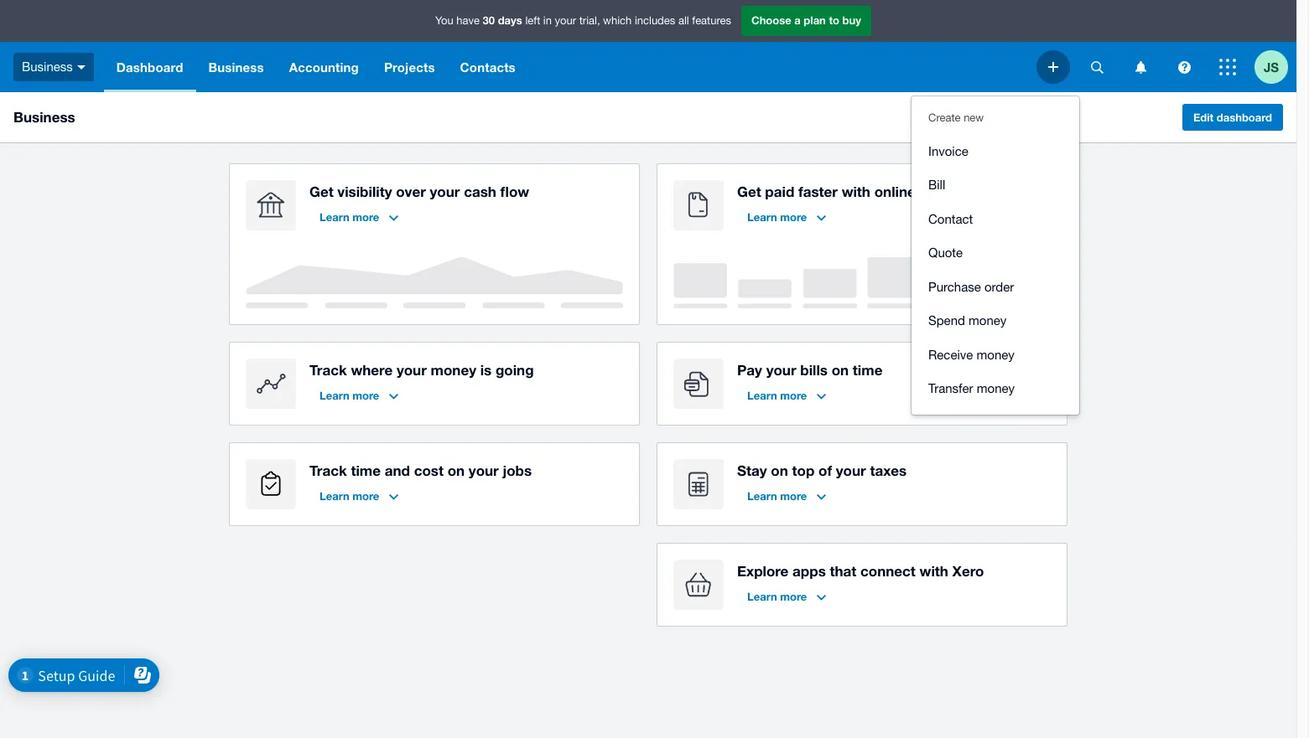 Task type: describe. For each thing, give the bounding box(es) containing it.
contacts button
[[448, 42, 528, 92]]

pay
[[737, 361, 762, 379]]

create
[[928, 112, 961, 124]]

all
[[678, 14, 689, 27]]

learn more for apps
[[747, 590, 807, 604]]

more for paid
[[780, 211, 807, 224]]

banking icon image
[[246, 180, 296, 231]]

you
[[435, 14, 453, 27]]

of
[[819, 462, 832, 480]]

jobs
[[503, 462, 532, 480]]

projects
[[384, 60, 435, 75]]

track time and cost on your jobs
[[309, 462, 532, 480]]

paid
[[765, 183, 794, 200]]

bills
[[800, 361, 828, 379]]

dashboard link
[[104, 42, 196, 92]]

buy
[[843, 14, 861, 27]]

quote link
[[912, 237, 1079, 270]]

going
[[496, 361, 534, 379]]

receive money
[[928, 348, 1015, 362]]

business button
[[196, 42, 277, 92]]

which
[[603, 14, 632, 27]]

get paid faster with online invoices
[[737, 183, 976, 200]]

learn for time
[[320, 490, 349, 503]]

xero
[[952, 563, 984, 580]]

transfer money link
[[912, 372, 1079, 406]]

faster
[[798, 183, 838, 200]]

is
[[480, 361, 492, 379]]

invoices icon image
[[673, 180, 724, 231]]

learn more button for your
[[737, 382, 836, 409]]

contact
[[928, 212, 973, 226]]

navigation inside banner
[[104, 42, 1037, 92]]

0 vertical spatial time
[[853, 361, 883, 379]]

edit
[[1193, 111, 1214, 124]]

learn for visibility
[[320, 211, 349, 224]]

learn more for visibility
[[320, 211, 379, 224]]

choose
[[751, 14, 791, 27]]

more for where
[[352, 389, 379, 403]]

dashboard
[[1217, 111, 1272, 124]]

learn for your
[[747, 389, 777, 403]]

invoices preview bar graph image
[[673, 257, 1051, 309]]

accounting
[[289, 60, 359, 75]]

get visibility over your cash flow
[[309, 183, 529, 200]]

connect
[[860, 563, 916, 580]]

business inside dropdown button
[[208, 60, 264, 75]]

and
[[385, 462, 410, 480]]

your right over
[[430, 183, 460, 200]]

learn more for on
[[747, 490, 807, 503]]

days
[[498, 14, 522, 27]]

track for track where your money is going
[[309, 361, 347, 379]]

your right where
[[397, 361, 427, 379]]

projects icon image
[[246, 460, 296, 510]]

2 horizontal spatial on
[[832, 361, 849, 379]]

bills icon image
[[673, 359, 724, 409]]

where
[[351, 361, 393, 379]]

learn for paid
[[747, 211, 777, 224]]

have
[[456, 14, 480, 27]]

your inside you have 30 days left in your trial, which includes all features
[[555, 14, 576, 27]]

you have 30 days left in your trial, which includes all features
[[435, 14, 731, 27]]

receive money link
[[912, 338, 1079, 372]]

to
[[829, 14, 839, 27]]

money for spend money
[[969, 314, 1007, 328]]

banking preview line graph image
[[246, 257, 623, 309]]

purchase order
[[928, 280, 1014, 294]]

learn more button for apps
[[737, 584, 836, 611]]

more for visibility
[[352, 211, 379, 224]]

your right of
[[836, 462, 866, 480]]

bill
[[928, 178, 945, 192]]

stay
[[737, 462, 767, 480]]

learn more for your
[[747, 389, 807, 403]]

money for receive money
[[977, 348, 1015, 362]]

learn more button for paid
[[737, 204, 836, 231]]

create new
[[928, 112, 984, 124]]

over
[[396, 183, 426, 200]]

top
[[792, 462, 815, 480]]

that
[[830, 563, 857, 580]]

projects button
[[371, 42, 448, 92]]

banner containing js
[[0, 0, 1297, 415]]

get for get visibility over your cash flow
[[309, 183, 334, 200]]

order
[[985, 280, 1014, 294]]

spend money link
[[912, 304, 1079, 338]]

svg image inside business popup button
[[77, 65, 85, 69]]



Task type: locate. For each thing, give the bounding box(es) containing it.
list box containing invoice
[[912, 96, 1079, 415]]

track left where
[[309, 361, 347, 379]]

0 horizontal spatial on
[[448, 462, 465, 480]]

0 horizontal spatial get
[[309, 183, 334, 200]]

track
[[309, 361, 347, 379], [309, 462, 347, 480]]

business
[[22, 59, 73, 74], [208, 60, 264, 75], [13, 108, 75, 126]]

1 vertical spatial with
[[920, 563, 948, 580]]

banner
[[0, 0, 1297, 415]]

more down top
[[780, 490, 807, 503]]

svg image
[[1219, 59, 1236, 75], [1091, 61, 1103, 73], [1178, 61, 1191, 73], [1048, 62, 1058, 72]]

add-ons icon image
[[673, 560, 724, 611]]

with
[[842, 183, 870, 200], [920, 563, 948, 580]]

learn down paid at the top of the page
[[747, 211, 777, 224]]

left
[[525, 14, 540, 27]]

time left and
[[351, 462, 381, 480]]

js button
[[1255, 42, 1297, 92]]

your left jobs
[[469, 462, 499, 480]]

with right faster
[[842, 183, 870, 200]]

plan
[[804, 14, 826, 27]]

create new group
[[912, 126, 1079, 415]]

1 horizontal spatial time
[[853, 361, 883, 379]]

more for time
[[352, 490, 379, 503]]

learn more button down pay your bills on time
[[737, 382, 836, 409]]

your
[[555, 14, 576, 27], [430, 183, 460, 200], [397, 361, 427, 379], [766, 361, 796, 379], [469, 462, 499, 480], [836, 462, 866, 480]]

a
[[794, 14, 801, 27]]

invoices
[[920, 183, 976, 200]]

invoice link
[[912, 135, 1079, 169]]

track for track time and cost on your jobs
[[309, 462, 347, 480]]

business button
[[0, 42, 104, 92]]

on left top
[[771, 462, 788, 480]]

track money icon image
[[246, 359, 296, 409]]

money down receive money "link"
[[977, 382, 1015, 396]]

learn for apps
[[747, 590, 777, 604]]

dashboard
[[116, 60, 183, 75]]

more for on
[[780, 490, 807, 503]]

taxes
[[870, 462, 907, 480]]

your right in
[[555, 14, 576, 27]]

more for your
[[780, 389, 807, 403]]

purchase order link
[[912, 270, 1079, 304]]

stay on top of your taxes
[[737, 462, 907, 480]]

learn more button down top
[[737, 483, 836, 510]]

learn for where
[[320, 389, 349, 403]]

learn down pay
[[747, 389, 777, 403]]

more down apps
[[780, 590, 807, 604]]

visibility
[[337, 183, 392, 200]]

purchase
[[928, 280, 981, 294]]

track where your money is going
[[309, 361, 534, 379]]

2 get from the left
[[737, 183, 761, 200]]

learn right track money icon
[[320, 389, 349, 403]]

apps
[[793, 563, 826, 580]]

learn right projects icon
[[320, 490, 349, 503]]

cash
[[464, 183, 496, 200]]

more down paid at the top of the page
[[780, 211, 807, 224]]

learn
[[320, 211, 349, 224], [747, 211, 777, 224], [320, 389, 349, 403], [747, 389, 777, 403], [320, 490, 349, 503], [747, 490, 777, 503], [747, 590, 777, 604]]

learn more button down where
[[309, 382, 409, 409]]

1 get from the left
[[309, 183, 334, 200]]

track right projects icon
[[309, 462, 347, 480]]

flow
[[500, 183, 529, 200]]

learn more button
[[309, 204, 409, 231], [737, 204, 836, 231], [309, 382, 409, 409], [737, 382, 836, 409], [309, 483, 409, 510], [737, 483, 836, 510], [737, 584, 836, 611]]

learn more down explore
[[747, 590, 807, 604]]

money inside "link"
[[977, 348, 1015, 362]]

business inside popup button
[[22, 59, 73, 74]]

money down purchase order link
[[969, 314, 1007, 328]]

0 vertical spatial track
[[309, 361, 347, 379]]

js
[[1264, 59, 1279, 74]]

in
[[543, 14, 552, 27]]

learn more down stay
[[747, 490, 807, 503]]

learn more button for on
[[737, 483, 836, 510]]

includes
[[635, 14, 675, 27]]

edit dashboard button
[[1182, 104, 1283, 131]]

1 horizontal spatial get
[[737, 183, 761, 200]]

learn down stay
[[747, 490, 777, 503]]

learn more button for visibility
[[309, 204, 409, 231]]

quote
[[928, 246, 963, 260]]

learn more down track time and cost on your jobs
[[320, 490, 379, 503]]

spend money
[[928, 314, 1007, 328]]

contacts
[[460, 60, 516, 75]]

1 vertical spatial time
[[351, 462, 381, 480]]

trial,
[[579, 14, 600, 27]]

on right cost
[[448, 462, 465, 480]]

learn more down where
[[320, 389, 379, 403]]

0 horizontal spatial with
[[842, 183, 870, 200]]

more down where
[[352, 389, 379, 403]]

choose a plan to buy
[[751, 14, 861, 27]]

0 horizontal spatial time
[[351, 462, 381, 480]]

learn more for paid
[[747, 211, 807, 224]]

on right the bills
[[832, 361, 849, 379]]

time right the bills
[[853, 361, 883, 379]]

learn more down paid at the top of the page
[[747, 211, 807, 224]]

time
[[853, 361, 883, 379], [351, 462, 381, 480]]

1 horizontal spatial with
[[920, 563, 948, 580]]

list box
[[912, 96, 1079, 415]]

online
[[874, 183, 916, 200]]

navigation
[[104, 42, 1037, 92]]

1 vertical spatial track
[[309, 462, 347, 480]]

pay your bills on time
[[737, 361, 883, 379]]

learn more button down visibility at the left top
[[309, 204, 409, 231]]

your right pay
[[766, 361, 796, 379]]

with left xero in the bottom of the page
[[920, 563, 948, 580]]

learn more
[[320, 211, 379, 224], [747, 211, 807, 224], [320, 389, 379, 403], [747, 389, 807, 403], [320, 490, 379, 503], [747, 490, 807, 503], [747, 590, 807, 604]]

more down pay your bills on time
[[780, 389, 807, 403]]

new
[[964, 112, 984, 124]]

list box inside banner
[[912, 96, 1079, 415]]

learn more down pay
[[747, 389, 807, 403]]

0 vertical spatial with
[[842, 183, 870, 200]]

features
[[692, 14, 731, 27]]

1 track from the top
[[309, 361, 347, 379]]

2 track from the top
[[309, 462, 347, 480]]

0 horizontal spatial svg image
[[77, 65, 85, 69]]

get left paid at the top of the page
[[737, 183, 761, 200]]

edit dashboard
[[1193, 111, 1272, 124]]

learn more for time
[[320, 490, 379, 503]]

learn more for where
[[320, 389, 379, 403]]

cost
[[414, 462, 444, 480]]

more down visibility at the left top
[[352, 211, 379, 224]]

learn more button for where
[[309, 382, 409, 409]]

get left visibility at the left top
[[309, 183, 334, 200]]

money for transfer money
[[977, 382, 1015, 396]]

1 horizontal spatial on
[[771, 462, 788, 480]]

money
[[969, 314, 1007, 328], [977, 348, 1015, 362], [431, 361, 476, 379], [977, 382, 1015, 396]]

more
[[352, 211, 379, 224], [780, 211, 807, 224], [352, 389, 379, 403], [780, 389, 807, 403], [352, 490, 379, 503], [780, 490, 807, 503], [780, 590, 807, 604]]

transfer
[[928, 382, 973, 396]]

taxes icon image
[[673, 460, 724, 510]]

more for apps
[[780, 590, 807, 604]]

learn down visibility at the left top
[[320, 211, 349, 224]]

money down spend money link
[[977, 348, 1015, 362]]

learn more button down paid at the top of the page
[[737, 204, 836, 231]]

bill link
[[912, 169, 1079, 203]]

svg image
[[1135, 61, 1146, 73], [77, 65, 85, 69]]

get for get paid faster with online invoices
[[737, 183, 761, 200]]

learn down explore
[[747, 590, 777, 604]]

transfer money
[[928, 382, 1015, 396]]

explore
[[737, 563, 789, 580]]

invoice
[[928, 144, 968, 158]]

more down track time and cost on your jobs
[[352, 490, 379, 503]]

30
[[483, 14, 495, 27]]

1 horizontal spatial svg image
[[1135, 61, 1146, 73]]

contact link
[[912, 203, 1079, 237]]

navigation containing dashboard
[[104, 42, 1037, 92]]

learn more down visibility at the left top
[[320, 211, 379, 224]]

money left is
[[431, 361, 476, 379]]

learn more button for time
[[309, 483, 409, 510]]

receive
[[928, 348, 973, 362]]

learn more button down apps
[[737, 584, 836, 611]]

explore apps that connect with xero
[[737, 563, 984, 580]]

learn for on
[[747, 490, 777, 503]]

learn more button down and
[[309, 483, 409, 510]]

spend
[[928, 314, 965, 328]]

on
[[832, 361, 849, 379], [448, 462, 465, 480], [771, 462, 788, 480]]

accounting button
[[277, 42, 371, 92]]



Task type: vqa. For each thing, say whether or not it's contained in the screenshot.
Add
no



